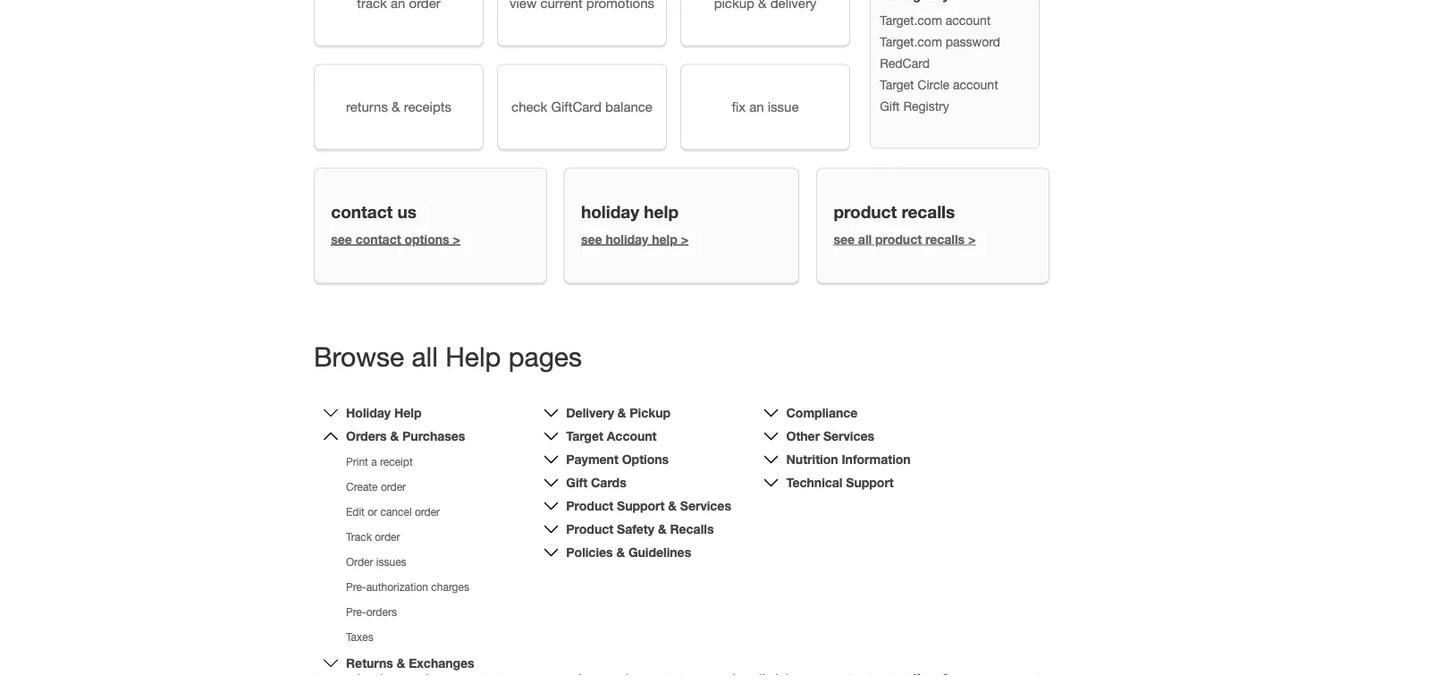 Task type: describe. For each thing, give the bounding box(es) containing it.
& for exchanges
[[397, 656, 405, 671]]

gift cards
[[566, 475, 626, 490]]

check
[[512, 99, 548, 114]]

create
[[346, 481, 378, 493]]

password
[[946, 34, 1000, 49]]

exchanges
[[409, 656, 474, 671]]

product safety & recalls link
[[566, 522, 714, 536]]

giftcard
[[551, 99, 602, 114]]

0 horizontal spatial gift
[[566, 475, 588, 490]]

us
[[397, 202, 417, 222]]

holiday help
[[581, 202, 679, 222]]

1 vertical spatial account
[[953, 77, 998, 92]]

see for holiday help
[[581, 232, 602, 246]]

1 vertical spatial contact
[[356, 232, 401, 246]]

browse all help pages
[[314, 341, 582, 372]]

product support & services
[[566, 498, 731, 513]]

target inside target.com account target.com password redcard target circle account gift registry
[[880, 77, 914, 92]]

payment options link
[[566, 452, 669, 467]]

safety
[[617, 522, 655, 536]]

pickup
[[630, 405, 671, 420]]

track order link
[[346, 531, 400, 543]]

product support & services link
[[566, 498, 731, 513]]

other services
[[786, 429, 875, 443]]

or
[[368, 506, 377, 518]]

policies & guidelines
[[566, 545, 691, 560]]

nutrition
[[786, 452, 838, 467]]

1 vertical spatial product
[[875, 232, 922, 246]]

edit or cancel order link
[[346, 506, 440, 518]]

registry
[[903, 99, 949, 113]]

balance
[[605, 99, 653, 114]]

track
[[346, 531, 372, 543]]

returns
[[346, 656, 393, 671]]

payment
[[566, 452, 619, 467]]

pre- for authorization
[[346, 581, 366, 593]]

target.com account target.com password redcard target circle account gift registry
[[880, 13, 1000, 113]]

fix
[[732, 99, 746, 114]]

returns & receipts
[[346, 99, 452, 114]]

1 vertical spatial help
[[652, 232, 678, 246]]

pre-orders
[[346, 606, 397, 618]]

redcard
[[880, 56, 930, 70]]

create order link
[[346, 481, 406, 493]]

pre-authorization charges
[[346, 581, 469, 593]]

3 > from the left
[[968, 232, 976, 246]]

0 vertical spatial product
[[834, 202, 897, 222]]

holiday help
[[346, 405, 422, 420]]

compliance
[[786, 405, 858, 420]]

orders & purchases link
[[346, 429, 465, 443]]

redcard link
[[880, 56, 930, 70]]

0 vertical spatial recalls
[[902, 202, 955, 222]]

0 vertical spatial holiday
[[581, 202, 639, 222]]

nutrition information link
[[786, 452, 911, 467]]

pages
[[509, 341, 582, 372]]

> for us
[[453, 232, 460, 246]]

0 vertical spatial contact
[[331, 202, 393, 222]]

delivery & pickup link
[[566, 405, 671, 420]]

receipt
[[380, 455, 413, 468]]

pre- for orders
[[346, 606, 366, 618]]

all for browse
[[412, 341, 438, 372]]

1 horizontal spatial help
[[445, 341, 501, 372]]

browse
[[314, 341, 404, 372]]

create order
[[346, 481, 406, 493]]

track order
[[346, 531, 400, 543]]

gift cards link
[[566, 475, 626, 490]]

guidelines
[[629, 545, 691, 560]]

see contact options >
[[331, 232, 460, 246]]

edit or cancel order
[[346, 506, 440, 518]]

product for product support & services
[[566, 498, 614, 513]]

3 see from the left
[[834, 232, 855, 246]]

order issues
[[346, 556, 406, 568]]

target circle account link
[[880, 77, 998, 92]]

see contact options > link
[[331, 232, 460, 246]]

issues
[[376, 556, 406, 568]]

other
[[786, 429, 820, 443]]

edit
[[346, 506, 365, 518]]

& for purchases
[[390, 429, 399, 443]]

nutrition information
[[786, 452, 911, 467]]

support for technical
[[846, 475, 894, 490]]

order for create order
[[381, 481, 406, 493]]

a
[[371, 455, 377, 468]]

authorization
[[366, 581, 428, 593]]

orders
[[346, 429, 387, 443]]



Task type: vqa. For each thing, say whether or not it's contained in the screenshot.
Pre-orders
yes



Task type: locate. For each thing, give the bounding box(es) containing it.
services
[[823, 429, 875, 443], [680, 498, 731, 513]]

1 horizontal spatial all
[[858, 232, 872, 246]]

target.com
[[880, 13, 942, 28], [880, 34, 942, 49]]

1 vertical spatial recalls
[[925, 232, 965, 246]]

cancel
[[380, 506, 412, 518]]

1 vertical spatial holiday
[[606, 232, 649, 246]]

see down product recalls
[[834, 232, 855, 246]]

issue
[[768, 99, 799, 114]]

0 vertical spatial gift
[[880, 99, 900, 113]]

gift left registry
[[880, 99, 900, 113]]

1 horizontal spatial services
[[823, 429, 875, 443]]

0 horizontal spatial >
[[453, 232, 460, 246]]

1 vertical spatial target
[[566, 429, 603, 443]]

2 pre- from the top
[[346, 606, 366, 618]]

1 vertical spatial help
[[394, 405, 422, 420]]

1 vertical spatial services
[[680, 498, 731, 513]]

orders & purchases
[[346, 429, 465, 443]]

pre-orders link
[[346, 606, 397, 618]]

pre-
[[346, 581, 366, 593], [346, 606, 366, 618]]

contact down 'contact us'
[[356, 232, 401, 246]]

cards
[[591, 475, 626, 490]]

services up nutrition information
[[823, 429, 875, 443]]

target.com password link
[[880, 34, 1000, 49]]

check giftcard balance
[[512, 99, 653, 114]]

recalls
[[670, 522, 714, 536]]

1 vertical spatial order
[[415, 506, 440, 518]]

all for see
[[858, 232, 872, 246]]

charges
[[431, 581, 469, 593]]

order up "edit or cancel order" link
[[381, 481, 406, 493]]

fix an issue link
[[680, 64, 850, 150]]

0 vertical spatial product
[[566, 498, 614, 513]]

0 vertical spatial services
[[823, 429, 875, 443]]

returns & receipts link
[[314, 64, 484, 150]]

help up orders & purchases link
[[394, 405, 422, 420]]

0 horizontal spatial all
[[412, 341, 438, 372]]

technical support
[[786, 475, 894, 490]]

0 vertical spatial account
[[946, 13, 991, 28]]

orders
[[366, 606, 397, 618]]

target.com up target.com password link on the top right
[[880, 13, 942, 28]]

0 vertical spatial target.com
[[880, 13, 942, 28]]

0 vertical spatial help
[[445, 341, 501, 372]]

target account
[[566, 429, 657, 443]]

1 horizontal spatial target
[[880, 77, 914, 92]]

payment options
[[566, 452, 669, 467]]

2 target.com from the top
[[880, 34, 942, 49]]

1 vertical spatial product
[[566, 522, 614, 536]]

see for contact us
[[331, 232, 352, 246]]

& for receipts
[[392, 99, 400, 114]]

1 target.com from the top
[[880, 13, 942, 28]]

compliance link
[[786, 405, 858, 420]]

0 horizontal spatial help
[[394, 405, 422, 420]]

2 horizontal spatial >
[[968, 232, 976, 246]]

print a receipt
[[346, 455, 413, 468]]

gift down payment
[[566, 475, 588, 490]]

help down holiday help
[[652, 232, 678, 246]]

delivery
[[566, 405, 614, 420]]

target.com account link
[[880, 13, 991, 28]]

recalls down product recalls
[[925, 232, 965, 246]]

taxes
[[346, 631, 373, 643]]

other services link
[[786, 429, 875, 443]]

technical support link
[[786, 475, 894, 490]]

see all product recalls > link
[[834, 232, 976, 246]]

order right cancel
[[415, 506, 440, 518]]

holiday help link
[[346, 405, 422, 420]]

gift
[[880, 99, 900, 113], [566, 475, 588, 490]]

>
[[453, 232, 460, 246], [681, 232, 689, 246], [968, 232, 976, 246]]

contact up see contact options >
[[331, 202, 393, 222]]

product
[[566, 498, 614, 513], [566, 522, 614, 536]]

holiday up see holiday help > link
[[581, 202, 639, 222]]

1 horizontal spatial gift
[[880, 99, 900, 113]]

holiday down holiday help
[[606, 232, 649, 246]]

pre-authorization charges link
[[346, 581, 469, 593]]

gift registry link
[[880, 99, 949, 113]]

2 horizontal spatial see
[[834, 232, 855, 246]]

options
[[622, 452, 669, 467]]

1 vertical spatial gift
[[566, 475, 588, 490]]

policies
[[566, 545, 613, 560]]

returns
[[346, 99, 388, 114]]

0 vertical spatial target
[[880, 77, 914, 92]]

support
[[846, 475, 894, 490], [617, 498, 665, 513]]

order up issues
[[375, 531, 400, 543]]

> for help
[[681, 232, 689, 246]]

1 vertical spatial pre-
[[346, 606, 366, 618]]

see holiday help >
[[581, 232, 689, 246]]

see
[[331, 232, 352, 246], [581, 232, 602, 246], [834, 232, 855, 246]]

order for track order
[[375, 531, 400, 543]]

holiday
[[581, 202, 639, 222], [606, 232, 649, 246]]

returns & exchanges
[[346, 656, 474, 671]]

0 vertical spatial pre-
[[346, 581, 366, 593]]

1 vertical spatial support
[[617, 498, 665, 513]]

order
[[346, 556, 373, 568]]

taxes link
[[346, 631, 373, 643]]

all down product recalls
[[858, 232, 872, 246]]

2 > from the left
[[681, 232, 689, 246]]

see down 'contact us'
[[331, 232, 352, 246]]

0 horizontal spatial see
[[331, 232, 352, 246]]

help up see holiday help > link
[[644, 202, 679, 222]]

1 > from the left
[[453, 232, 460, 246]]

services up recalls
[[680, 498, 731, 513]]

1 horizontal spatial >
[[681, 232, 689, 246]]

1 pre- from the top
[[346, 581, 366, 593]]

see all product recalls >
[[834, 232, 976, 246]]

product down product recalls
[[875, 232, 922, 246]]

recalls up see all product recalls > link
[[902, 202, 955, 222]]

0 vertical spatial all
[[858, 232, 872, 246]]

help
[[644, 202, 679, 222], [652, 232, 678, 246]]

pre- up taxes 'link'
[[346, 606, 366, 618]]

1 vertical spatial all
[[412, 341, 438, 372]]

1 vertical spatial target.com
[[880, 34, 942, 49]]

0 horizontal spatial support
[[617, 498, 665, 513]]

holiday
[[346, 405, 391, 420]]

product safety & recalls
[[566, 522, 714, 536]]

0 horizontal spatial target
[[566, 429, 603, 443]]

receipts
[[404, 99, 452, 114]]

print
[[346, 455, 368, 468]]

0 horizontal spatial services
[[680, 498, 731, 513]]

account right circle
[[953, 77, 998, 92]]

order
[[381, 481, 406, 493], [415, 506, 440, 518], [375, 531, 400, 543]]

support down information
[[846, 475, 894, 490]]

see holiday help > link
[[581, 232, 689, 246]]

target down "delivery"
[[566, 429, 603, 443]]

product recalls
[[834, 202, 955, 222]]

product up policies
[[566, 522, 614, 536]]

0 vertical spatial help
[[644, 202, 679, 222]]

returns & exchanges link
[[346, 656, 474, 671]]

2 vertical spatial order
[[375, 531, 400, 543]]

1 horizontal spatial support
[[846, 475, 894, 490]]

1 see from the left
[[331, 232, 352, 246]]

product
[[834, 202, 897, 222], [875, 232, 922, 246]]

support up the product safety & recalls
[[617, 498, 665, 513]]

target
[[880, 77, 914, 92], [566, 429, 603, 443]]

product for product safety & recalls
[[566, 522, 614, 536]]

target down redcard link
[[880, 77, 914, 92]]

& for guidelines
[[616, 545, 625, 560]]

purchases
[[402, 429, 465, 443]]

policies & guidelines link
[[566, 545, 691, 560]]

account up password
[[946, 13, 991, 28]]

technical
[[786, 475, 843, 490]]

gift inside target.com account target.com password redcard target circle account gift registry
[[880, 99, 900, 113]]

an
[[749, 99, 764, 114]]

& for pickup
[[618, 405, 626, 420]]

1 product from the top
[[566, 498, 614, 513]]

1 horizontal spatial see
[[581, 232, 602, 246]]

2 see from the left
[[581, 232, 602, 246]]

product up see all product recalls > link
[[834, 202, 897, 222]]

pre- down order
[[346, 581, 366, 593]]

target account link
[[566, 429, 657, 443]]

support for product
[[617, 498, 665, 513]]

options
[[405, 232, 449, 246]]

information
[[842, 452, 911, 467]]

order issues link
[[346, 556, 406, 568]]

account
[[946, 13, 991, 28], [953, 77, 998, 92]]

product down the gift cards link
[[566, 498, 614, 513]]

account
[[607, 429, 657, 443]]

help left the pages
[[445, 341, 501, 372]]

all right browse
[[412, 341, 438, 372]]

2 product from the top
[[566, 522, 614, 536]]

see down holiday help
[[581, 232, 602, 246]]

0 vertical spatial support
[[846, 475, 894, 490]]

0 vertical spatial order
[[381, 481, 406, 493]]

target.com up redcard link
[[880, 34, 942, 49]]



